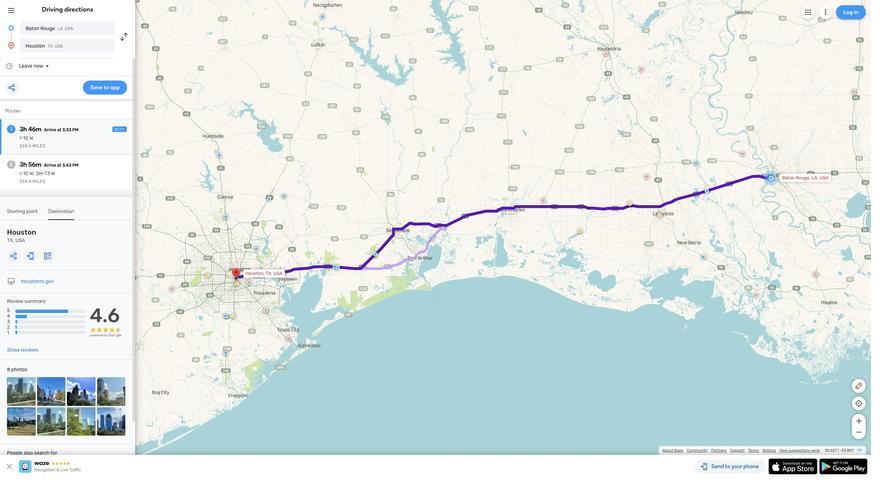 Task type: describe. For each thing, give the bounding box(es) containing it.
93.807
[[842, 448, 854, 453]]

usa right rouge,
[[820, 175, 829, 180]]

hazard image
[[658, 213, 662, 217]]

notices
[[763, 448, 777, 453]]

3h for 3h 56m
[[20, 161, 27, 168]]

8
[[7, 367, 10, 373]]

4
[[7, 313, 10, 319]]

driving
[[42, 6, 63, 13]]

traffic
[[69, 468, 81, 473]]

arrive for 3h 46m
[[44, 128, 56, 132]]

waze
[[675, 448, 684, 453]]

about waze community partners support terms notices how suggestions work
[[663, 448, 820, 453]]

clock image
[[5, 62, 14, 70]]

1 vertical spatial houston
[[7, 228, 36, 236]]

about
[[663, 448, 674, 453]]

usa down baton rouge la, usa
[[55, 44, 63, 49]]

houston, tx, usa
[[246, 271, 283, 276]]

search
[[34, 450, 50, 456]]

3h 56m arrive at 3:43 pm
[[20, 161, 79, 168]]

la, for rouge,
[[812, 175, 819, 180]]

computer image
[[7, 277, 15, 286]]

usa right houston,
[[274, 271, 283, 276]]

image 8 of houston, houston image
[[97, 407, 125, 436]]

5 4 3 2 1
[[7, 308, 10, 336]]

30.027 | -93.807
[[825, 448, 854, 453]]

0 vertical spatial tx,
[[47, 44, 54, 49]]

people
[[7, 450, 23, 456]]

pm for 56m
[[72, 163, 79, 168]]

i-10 w 269.4 miles
[[20, 135, 45, 149]]

8 photos
[[7, 367, 27, 373]]

2 horizontal spatial tx,
[[266, 271, 272, 276]]

notices link
[[763, 448, 777, 453]]

0 vertical spatial 2
[[10, 161, 13, 167]]

1 inside 5 4 3 2 1
[[7, 330, 9, 336]]

summary
[[24, 298, 46, 304]]

how suggestions work link
[[780, 448, 820, 453]]

for
[[51, 450, 57, 456]]

zoom out image
[[855, 428, 864, 436]]

link image
[[857, 447, 863, 453]]

la, for rouge
[[58, 26, 64, 31]]

houston,
[[246, 271, 265, 276]]

partners link
[[712, 448, 727, 453]]

zoom in image
[[855, 417, 864, 425]]

269.4 inside i-10 w 269.4 miles
[[20, 144, 31, 149]]

navigation & live traffic
[[34, 468, 81, 473]]

image 7 of houston, houston image
[[67, 407, 95, 436]]

baton for rouge
[[26, 26, 39, 32]]

current location image
[[7, 24, 15, 32]]

people also search for
[[7, 450, 57, 456]]

review summary
[[7, 298, 46, 304]]

about waze link
[[663, 448, 684, 453]]

at for 56m
[[57, 163, 61, 168]]

show reviews
[[7, 347, 38, 353]]

3h 46m arrive at 3:33 pm
[[20, 125, 79, 133]]

image 6 of houston, houston image
[[37, 407, 66, 436]]

10 for 56m
[[23, 171, 28, 177]]

image 3 of houston, houston image
[[67, 377, 95, 406]]

navigation
[[34, 468, 55, 473]]

73
[[45, 171, 50, 177]]

56m
[[28, 161, 41, 168]]

baton rouge, la, usa
[[783, 175, 829, 180]]

photos
[[11, 367, 27, 373]]

miles inside i-10 w 269.4 miles
[[33, 144, 45, 149]]

w;
[[29, 171, 35, 177]]

support
[[731, 448, 745, 453]]

routes
[[5, 108, 20, 114]]



Task type: locate. For each thing, give the bounding box(es) containing it.
3:43
[[62, 163, 71, 168]]

0 vertical spatial miles
[[33, 144, 45, 149]]

i- down routes
[[20, 135, 23, 141]]

baton left rouge on the left of the page
[[26, 26, 39, 32]]

1 down 3
[[7, 330, 9, 336]]

2
[[10, 161, 13, 167], [7, 325, 10, 330]]

2 miles from the top
[[33, 179, 45, 184]]

1 vertical spatial tx,
[[7, 238, 14, 243]]

1 miles from the top
[[33, 144, 45, 149]]

leave now
[[19, 63, 43, 69]]

0 vertical spatial w
[[29, 135, 33, 141]]

location image
[[7, 41, 15, 50]]

starting
[[7, 208, 25, 214]]

10 inside i-10 w 269.4 miles
[[23, 135, 28, 141]]

0 vertical spatial road closed image
[[645, 174, 649, 179]]

i- left w;
[[20, 171, 23, 177]]

0 vertical spatial baton
[[26, 26, 39, 32]]

10 for 46m
[[23, 135, 28, 141]]

image 5 of houston, houston image
[[7, 407, 36, 436]]

0 vertical spatial at
[[57, 128, 61, 132]]

1 horizontal spatial road closed image
[[645, 174, 649, 179]]

i- inside i-10 w; sh-73 w 269.4 miles
[[20, 171, 23, 177]]

w inside i-10 w 269.4 miles
[[29, 135, 33, 141]]

1 vertical spatial miles
[[33, 179, 45, 184]]

1 arrive from the top
[[44, 128, 56, 132]]

miles
[[33, 144, 45, 149], [33, 179, 45, 184]]

houston tx, usa down rouge on the left of the page
[[26, 43, 63, 49]]

0 vertical spatial 10
[[23, 135, 28, 141]]

now
[[34, 63, 43, 69]]

0 vertical spatial i-
[[20, 135, 23, 141]]

at left '3:33'
[[57, 128, 61, 132]]

1 vertical spatial 2
[[7, 325, 10, 330]]

i- inside i-10 w 269.4 miles
[[20, 135, 23, 141]]

2 left '56m'
[[10, 161, 13, 167]]

houston tx, usa
[[26, 43, 63, 49], [7, 228, 36, 243]]

usa down starting point button
[[15, 238, 25, 243]]

arrive up 73
[[44, 163, 56, 168]]

3
[[7, 319, 10, 325]]

1 pm from the top
[[72, 128, 79, 132]]

0 vertical spatial 3h
[[20, 125, 27, 133]]

houstontx.gov
[[21, 278, 54, 284]]

1 i- from the top
[[20, 135, 23, 141]]

1 10 from the top
[[23, 135, 28, 141]]

sh-
[[36, 171, 45, 177]]

houston
[[26, 43, 45, 49], [7, 228, 36, 236]]

2 at from the top
[[57, 163, 61, 168]]

arrive inside the 3h 56m arrive at 3:43 pm
[[44, 163, 56, 168]]

hazard image
[[779, 174, 783, 178], [628, 202, 632, 206], [578, 229, 583, 233], [206, 273, 210, 277], [235, 282, 239, 286], [232, 314, 236, 318]]

1 horizontal spatial w
[[51, 171, 55, 177]]

1 vertical spatial pm
[[72, 163, 79, 168]]

2 269.4 from the top
[[20, 179, 31, 184]]

1 vertical spatial w
[[51, 171, 55, 177]]

i- for 3h 46m
[[20, 135, 23, 141]]

i-
[[20, 135, 23, 141], [20, 171, 23, 177]]

1 down routes
[[10, 126, 12, 132]]

review
[[7, 298, 23, 304]]

baton for rouge,
[[783, 175, 795, 180]]

i-10 w; sh-73 w 269.4 miles
[[20, 171, 55, 184]]

pm inside the 3h 46m arrive at 3:33 pm
[[72, 128, 79, 132]]

image 2 of houston, houston image
[[37, 377, 66, 406]]

destination button
[[48, 208, 74, 220]]

miles inside i-10 w; sh-73 w 269.4 miles
[[33, 179, 45, 184]]

1 at from the top
[[57, 128, 61, 132]]

1 horizontal spatial la,
[[812, 175, 819, 180]]

baton rouge la, usa
[[26, 26, 73, 32]]

10 down the 3h 46m arrive at 3:33 pm
[[23, 135, 28, 141]]

tx,
[[47, 44, 54, 49], [7, 238, 14, 243], [266, 271, 272, 276]]

2 10 from the top
[[23, 171, 28, 177]]

0 vertical spatial 1
[[10, 126, 12, 132]]

show
[[7, 347, 20, 353]]

2 vertical spatial tx,
[[266, 271, 272, 276]]

tx, down starting point button
[[7, 238, 14, 243]]

at
[[57, 128, 61, 132], [57, 163, 61, 168]]

road closed image
[[645, 174, 649, 179], [170, 287, 174, 291]]

1
[[10, 126, 12, 132], [7, 330, 9, 336]]

pm
[[72, 128, 79, 132], [72, 163, 79, 168]]

at inside the 3h 46m arrive at 3:33 pm
[[57, 128, 61, 132]]

2 inside 5 4 3 2 1
[[7, 325, 10, 330]]

10 inside i-10 w; sh-73 w 269.4 miles
[[23, 171, 28, 177]]

at inside the 3h 56m arrive at 3:43 pm
[[57, 163, 61, 168]]

3h for 3h 46m
[[20, 125, 27, 133]]

pm right the 3:43 at top
[[72, 163, 79, 168]]

269.4
[[20, 144, 31, 149], [20, 179, 31, 184]]

image 1 of houston, houston image
[[7, 377, 36, 406]]

1 vertical spatial 1
[[7, 330, 9, 336]]

houston tx, usa down starting point button
[[7, 228, 36, 243]]

1 horizontal spatial tx,
[[47, 44, 54, 49]]

0 horizontal spatial la,
[[58, 26, 64, 31]]

1 horizontal spatial 1
[[10, 126, 12, 132]]

0 horizontal spatial baton
[[26, 26, 39, 32]]

w down the 46m
[[29, 135, 33, 141]]

2 3h from the top
[[20, 161, 27, 168]]

partners
[[712, 448, 727, 453]]

driving directions
[[42, 6, 93, 13]]

1 vertical spatial la,
[[812, 175, 819, 180]]

x image
[[5, 462, 14, 471]]

arrive right the 46m
[[44, 128, 56, 132]]

houston down starting point button
[[7, 228, 36, 236]]

la,
[[58, 26, 64, 31], [812, 175, 819, 180]]

la, inside baton rouge la, usa
[[58, 26, 64, 31]]

at for 46m
[[57, 128, 61, 132]]

1 vertical spatial i-
[[20, 171, 23, 177]]

3h left the 46m
[[20, 125, 27, 133]]

3h left '56m'
[[20, 161, 27, 168]]

46m
[[28, 125, 41, 133]]

starting point
[[7, 208, 38, 214]]

at left the 3:43 at top
[[57, 163, 61, 168]]

1 vertical spatial houston tx, usa
[[7, 228, 36, 243]]

work
[[812, 448, 820, 453]]

1 vertical spatial 3h
[[20, 161, 27, 168]]

baton left rouge,
[[783, 175, 795, 180]]

0 horizontal spatial tx,
[[7, 238, 14, 243]]

10 left w;
[[23, 171, 28, 177]]

269.4 down the 46m
[[20, 144, 31, 149]]

0 vertical spatial pm
[[72, 128, 79, 132]]

arrive for 3h 56m
[[44, 163, 56, 168]]

tx, down baton rouge la, usa
[[47, 44, 54, 49]]

point
[[26, 208, 38, 214]]

5
[[7, 308, 10, 314]]

0 horizontal spatial road closed image
[[170, 287, 174, 291]]

pm inside the 3h 56m arrive at 3:43 pm
[[72, 163, 79, 168]]

-
[[840, 448, 842, 453]]

0 vertical spatial houston tx, usa
[[26, 43, 63, 49]]

10
[[23, 135, 28, 141], [23, 171, 28, 177]]

2 pm from the top
[[72, 163, 79, 168]]

0 horizontal spatial w
[[29, 135, 33, 141]]

leave
[[19, 63, 32, 69]]

3h
[[20, 125, 27, 133], [20, 161, 27, 168]]

community link
[[687, 448, 708, 453]]

road closed image
[[604, 52, 608, 56], [639, 67, 643, 71], [853, 90, 857, 94], [741, 152, 745, 156], [542, 198, 546, 202], [814, 272, 818, 276], [247, 280, 251, 284], [754, 293, 758, 297], [264, 309, 268, 313], [287, 337, 291, 341]]

1 vertical spatial road closed image
[[170, 287, 174, 291]]

suggestions
[[789, 448, 811, 453]]

0 vertical spatial houston
[[26, 43, 45, 49]]

i- for 3h 56m
[[20, 171, 23, 177]]

miles down the 46m
[[33, 144, 45, 149]]

live
[[60, 468, 68, 473]]

destination
[[48, 208, 74, 214]]

baton
[[26, 26, 39, 32], [783, 175, 795, 180]]

rouge,
[[796, 175, 811, 180]]

miles down sh-
[[33, 179, 45, 184]]

arrive
[[44, 128, 56, 132], [44, 163, 56, 168]]

arrive inside the 3h 46m arrive at 3:33 pm
[[44, 128, 56, 132]]

pencil image
[[855, 382, 863, 390]]

support link
[[731, 448, 745, 453]]

also
[[24, 450, 33, 456]]

4.6
[[90, 304, 120, 327]]

1 vertical spatial 269.4
[[20, 179, 31, 184]]

la, right rouge on the left of the page
[[58, 26, 64, 31]]

2 down 4
[[7, 325, 10, 330]]

how
[[780, 448, 788, 453]]

1 vertical spatial baton
[[783, 175, 795, 180]]

269.4 down w;
[[20, 179, 31, 184]]

starting point button
[[7, 208, 38, 219]]

community
[[687, 448, 708, 453]]

usa inside baton rouge la, usa
[[65, 26, 73, 31]]

houston up now
[[26, 43, 45, 49]]

1 vertical spatial at
[[57, 163, 61, 168]]

la, right rouge,
[[812, 175, 819, 180]]

2 arrive from the top
[[44, 163, 56, 168]]

2 i- from the top
[[20, 171, 23, 177]]

0 vertical spatial la,
[[58, 26, 64, 31]]

1 vertical spatial arrive
[[44, 163, 56, 168]]

best
[[115, 128, 125, 132]]

w
[[29, 135, 33, 141], [51, 171, 55, 177]]

usa
[[65, 26, 73, 31], [55, 44, 63, 49], [820, 175, 829, 180], [15, 238, 25, 243], [274, 271, 283, 276]]

1 horizontal spatial baton
[[783, 175, 795, 180]]

rouge
[[40, 26, 55, 32]]

269.4 inside i-10 w; sh-73 w 269.4 miles
[[20, 179, 31, 184]]

tx, right houston,
[[266, 271, 272, 276]]

1 269.4 from the top
[[20, 144, 31, 149]]

pm for 46m
[[72, 128, 79, 132]]

image 4 of houston, houston image
[[97, 377, 125, 406]]

pm right '3:33'
[[72, 128, 79, 132]]

30.027
[[825, 448, 837, 453]]

terms
[[749, 448, 759, 453]]

reviews
[[21, 347, 38, 353]]

0 horizontal spatial 1
[[7, 330, 9, 336]]

0 vertical spatial arrive
[[44, 128, 56, 132]]

police image
[[694, 161, 698, 165], [224, 215, 228, 219], [254, 247, 259, 251], [336, 265, 340, 269], [224, 351, 228, 355]]

&
[[56, 468, 59, 473]]

w inside i-10 w; sh-73 w 269.4 miles
[[51, 171, 55, 177]]

houstontx.gov link
[[21, 278, 54, 284]]

|
[[838, 448, 839, 453]]

directions
[[64, 6, 93, 13]]

1 vertical spatial 10
[[23, 171, 28, 177]]

0 vertical spatial 269.4
[[20, 144, 31, 149]]

police image
[[321, 14, 325, 19], [217, 153, 221, 157], [705, 189, 709, 193], [282, 194, 286, 198], [267, 197, 271, 201], [430, 236, 434, 241], [373, 252, 378, 256], [702, 255, 706, 259], [333, 265, 337, 269], [223, 314, 228, 318]]

3:33
[[62, 128, 71, 132]]

1 3h from the top
[[20, 125, 27, 133]]

w right 73
[[51, 171, 55, 177]]

terms link
[[749, 448, 759, 453]]

usa down driving directions
[[65, 26, 73, 31]]



Task type: vqa. For each thing, say whether or not it's contained in the screenshot.
police icon to the left
no



